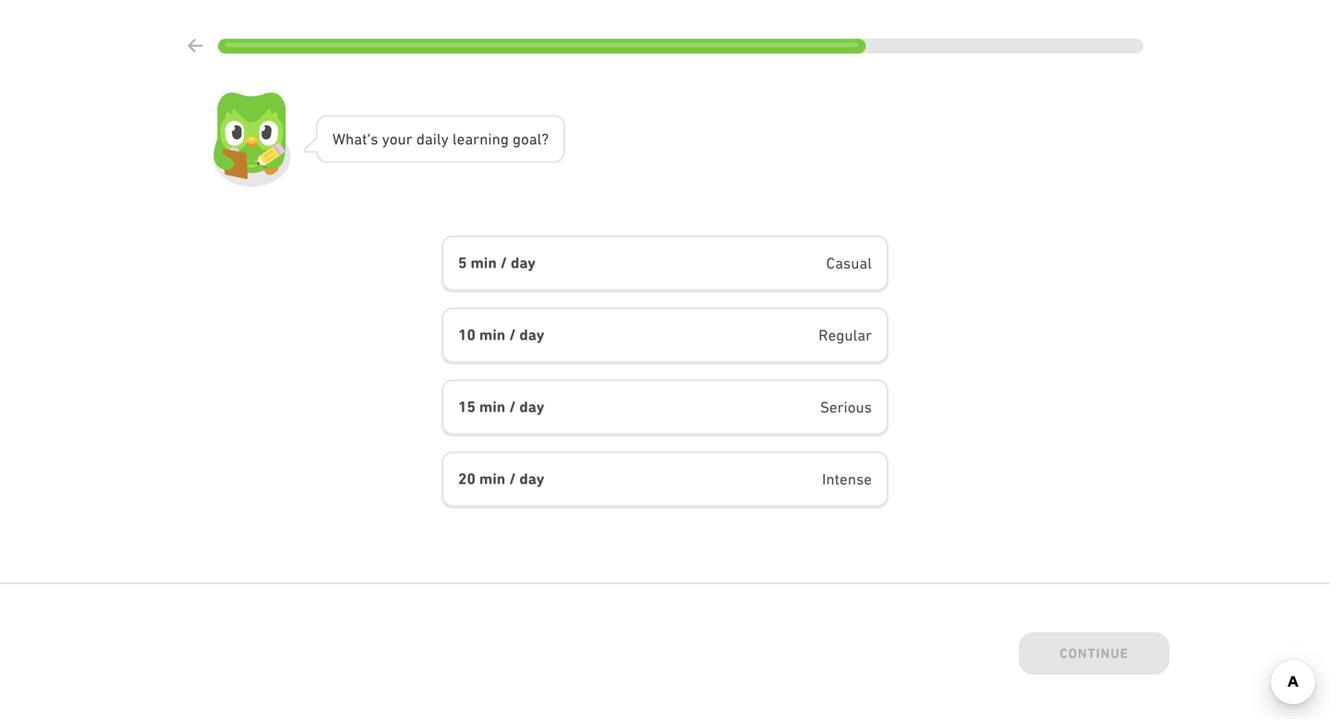 Task type: describe. For each thing, give the bounding box(es) containing it.
a for g
[[529, 130, 538, 148]]

day for 10 min / day
[[520, 326, 545, 344]]

15
[[458, 398, 476, 416]]

l for d a i l y
[[437, 130, 441, 148]]

1 g from the left
[[501, 130, 509, 148]]

l e a r n i n g
[[453, 130, 509, 148]]

continue
[[1060, 646, 1129, 662]]

day for 20 min / day
[[520, 470, 545, 488]]

min for 15
[[480, 398, 506, 416]]

/ for 5 min / day
[[501, 254, 507, 272]]

y o u r
[[382, 130, 413, 148]]

2 i from the left
[[488, 130, 492, 148]]

20 min / day
[[458, 470, 545, 488]]

day for 15 min / day
[[520, 398, 545, 416]]

r for a
[[473, 130, 480, 148]]

min for 20
[[480, 470, 506, 488]]

h
[[346, 130, 354, 148]]

none radio containing 20 min / day
[[442, 452, 889, 509]]

serious
[[821, 399, 872, 416]]

10
[[458, 326, 476, 344]]

20
[[458, 470, 476, 488]]

a for l
[[465, 130, 473, 148]]

s
[[371, 130, 378, 148]]

/ for 10 min / day
[[509, 326, 516, 344]]

5 min / day
[[458, 254, 536, 272]]

day for 5 min / day
[[511, 254, 536, 272]]



Task type: locate. For each thing, give the bounding box(es) containing it.
0 horizontal spatial y
[[382, 130, 390, 148]]

1 r from the left
[[406, 130, 413, 148]]

1 horizontal spatial o
[[521, 130, 529, 148]]

day right 10
[[520, 326, 545, 344]]

min right 10
[[480, 326, 506, 344]]

w
[[333, 130, 346, 148]]

a right u
[[425, 130, 433, 148]]

w h a t ' s
[[333, 130, 378, 148]]

o for g
[[521, 130, 529, 148]]

5
[[458, 254, 467, 272]]

g left ?
[[513, 130, 521, 148]]

2 y from the left
[[441, 130, 449, 148]]

1 i from the left
[[433, 130, 437, 148]]

y left e
[[441, 130, 449, 148]]

0 horizontal spatial o
[[390, 130, 398, 148]]

l right l e a r n i n g
[[538, 130, 542, 148]]

o right the s
[[390, 130, 398, 148]]

1 horizontal spatial i
[[488, 130, 492, 148]]

/ right 20
[[509, 470, 516, 488]]

3 a from the left
[[465, 130, 473, 148]]

0 horizontal spatial g
[[501, 130, 509, 148]]

g
[[501, 130, 509, 148], [513, 130, 521, 148]]

0 horizontal spatial i
[[433, 130, 437, 148]]

min for 10
[[480, 326, 506, 344]]

1 o from the left
[[390, 130, 398, 148]]

2 o from the left
[[521, 130, 529, 148]]

o for y
[[390, 130, 398, 148]]

g left g o a l ?
[[501, 130, 509, 148]]

i right e
[[488, 130, 492, 148]]

15 min / day
[[458, 398, 545, 416]]

min right 15
[[480, 398, 506, 416]]

continue button
[[1020, 633, 1170, 679]]

0 horizontal spatial r
[[406, 130, 413, 148]]

n left g o a l ?
[[492, 130, 501, 148]]

o left ?
[[521, 130, 529, 148]]

y
[[382, 130, 390, 148], [441, 130, 449, 148]]

1 n from the left
[[480, 130, 488, 148]]

e
[[457, 130, 465, 148]]

2 a from the left
[[425, 130, 433, 148]]

2 n from the left
[[492, 130, 501, 148]]

/ inside radio
[[509, 470, 516, 488]]

3 l from the left
[[538, 130, 542, 148]]

/ right 10
[[509, 326, 516, 344]]

intense
[[823, 471, 872, 488]]

0 horizontal spatial n
[[480, 130, 488, 148]]

1 horizontal spatial r
[[473, 130, 480, 148]]

'
[[367, 130, 371, 148]]

2 horizontal spatial l
[[538, 130, 542, 148]]

2 l from the left
[[453, 130, 457, 148]]

t
[[362, 130, 367, 148]]

u
[[398, 130, 406, 148]]

a left '
[[354, 130, 362, 148]]

i right d
[[433, 130, 437, 148]]

2 r from the left
[[473, 130, 480, 148]]

min
[[471, 254, 497, 272], [480, 326, 506, 344], [480, 398, 506, 416], [480, 470, 506, 488]]

a for w
[[354, 130, 362, 148]]

d
[[417, 130, 425, 148]]

o
[[390, 130, 398, 148], [521, 130, 529, 148]]

/ for 15 min / day
[[509, 398, 516, 416]]

casual
[[827, 255, 872, 272]]

2 g from the left
[[513, 130, 521, 148]]

/ right the 5
[[501, 254, 507, 272]]

4 a from the left
[[529, 130, 538, 148]]

y right the s
[[382, 130, 390, 148]]

l for g o a l ?
[[538, 130, 542, 148]]

r for u
[[406, 130, 413, 148]]

n
[[480, 130, 488, 148], [492, 130, 501, 148]]

/ right 15
[[509, 398, 516, 416]]

/ for 20 min / day
[[509, 470, 516, 488]]

l
[[437, 130, 441, 148], [453, 130, 457, 148], [538, 130, 542, 148]]

r
[[406, 130, 413, 148], [473, 130, 480, 148]]

min right the 5
[[471, 254, 497, 272]]

1 y from the left
[[382, 130, 390, 148]]

n right e
[[480, 130, 488, 148]]

?
[[542, 130, 549, 148]]

None radio
[[442, 236, 889, 293], [442, 308, 889, 365], [442, 380, 889, 437], [442, 236, 889, 293], [442, 308, 889, 365], [442, 380, 889, 437]]

i
[[433, 130, 437, 148], [488, 130, 492, 148]]

min right 20
[[480, 470, 506, 488]]

0 horizontal spatial l
[[437, 130, 441, 148]]

r left d
[[406, 130, 413, 148]]

regular
[[819, 327, 872, 344]]

None radio
[[442, 452, 889, 509]]

day
[[511, 254, 536, 272], [520, 326, 545, 344], [520, 398, 545, 416], [520, 470, 545, 488]]

a
[[354, 130, 362, 148], [425, 130, 433, 148], [465, 130, 473, 148], [529, 130, 538, 148]]

l right d
[[437, 130, 441, 148]]

1 horizontal spatial n
[[492, 130, 501, 148]]

1 horizontal spatial g
[[513, 130, 521, 148]]

a right d a i l y
[[465, 130, 473, 148]]

progress bar
[[218, 39, 1144, 54]]

d a i l y
[[417, 130, 449, 148]]

day right 20
[[520, 470, 545, 488]]

1 l from the left
[[437, 130, 441, 148]]

day right 15
[[520, 398, 545, 416]]

l right d a i l y
[[453, 130, 457, 148]]

g o a l ?
[[513, 130, 549, 148]]

r right e
[[473, 130, 480, 148]]

day right the 5
[[511, 254, 536, 272]]

day inside radio
[[520, 470, 545, 488]]

10 min / day
[[458, 326, 545, 344]]

a left ?
[[529, 130, 538, 148]]

min for 5
[[471, 254, 497, 272]]

/
[[501, 254, 507, 272], [509, 326, 516, 344], [509, 398, 516, 416], [509, 470, 516, 488]]

1 a from the left
[[354, 130, 362, 148]]

1 horizontal spatial l
[[453, 130, 457, 148]]

1 horizontal spatial y
[[441, 130, 449, 148]]



Task type: vqa. For each thing, say whether or not it's contained in the screenshot.
on
no



